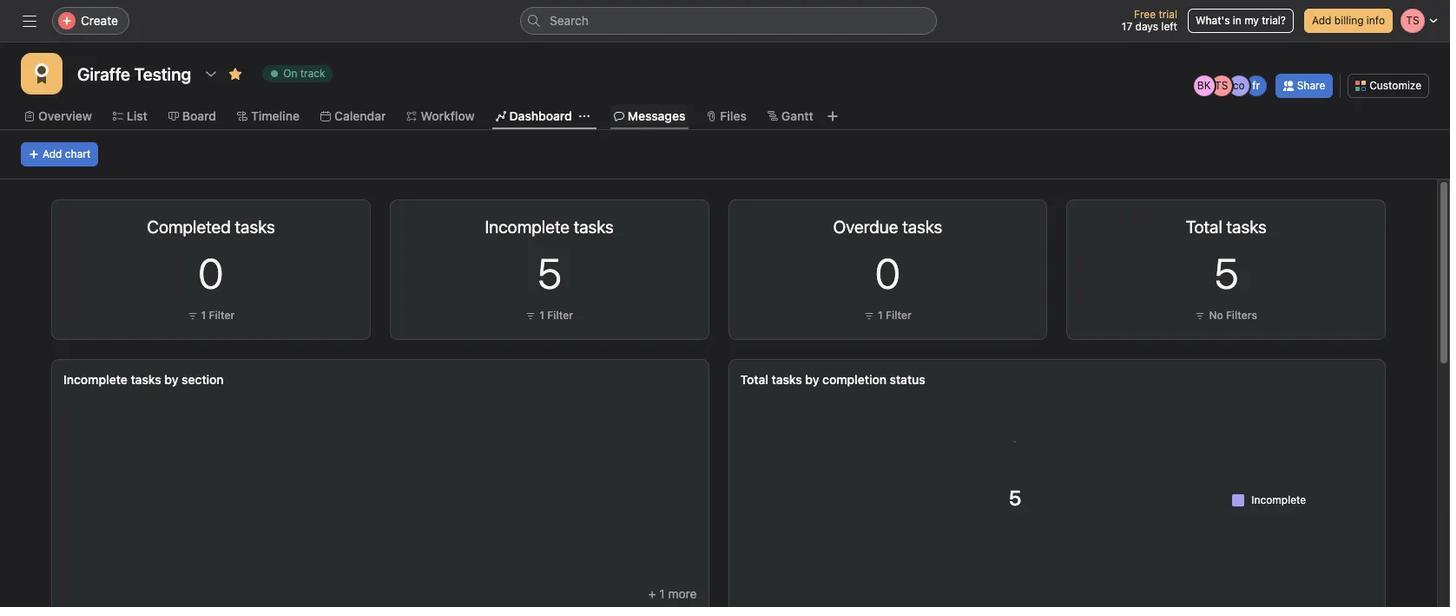 Task type: describe. For each thing, give the bounding box(es) containing it.
1 for 3rd 1 filter button from the left
[[878, 309, 883, 322]]

1 filter for 5
[[540, 309, 573, 322]]

view chart image for 5
[[1305, 218, 1319, 232]]

track
[[300, 67, 325, 80]]

workflow
[[421, 109, 475, 123]]

1 for 0 1 filter button
[[201, 309, 206, 322]]

customize button
[[1348, 74, 1430, 98]]

free trial 17 days left
[[1122, 8, 1178, 33]]

trial?
[[1262, 14, 1286, 27]]

3 1 filter button from the left
[[860, 307, 916, 325]]

incomplete for incomplete tasks by section
[[63, 373, 128, 387]]

overdue tasks
[[833, 217, 943, 237]]

info
[[1367, 14, 1385, 27]]

expand sidebar image
[[23, 14, 36, 28]]

on
[[283, 67, 297, 80]]

3 1 filter from the left
[[878, 309, 912, 322]]

total
[[740, 373, 769, 387]]

gantt
[[782, 109, 814, 123]]

workflow link
[[407, 107, 475, 126]]

5 for total tasks
[[1214, 249, 1239, 298]]

17
[[1122, 20, 1133, 33]]

on track button
[[255, 62, 340, 86]]

days
[[1136, 20, 1159, 33]]

view chart image for 0
[[290, 218, 304, 232]]

+ 1 more button
[[649, 587, 697, 602]]

add for add chart
[[43, 148, 62, 161]]

5 for incomplete tasks
[[537, 249, 562, 298]]

share button
[[1276, 74, 1333, 98]]

left
[[1161, 20, 1178, 33]]

share
[[1297, 79, 1326, 92]]

on track
[[283, 67, 325, 80]]

what's in my trial? button
[[1188, 9, 1294, 33]]

edit chart image for 0
[[314, 218, 328, 232]]

by
[[805, 373, 819, 387]]

1 for 1 filter button corresponding to 5
[[540, 309, 545, 322]]

search list box
[[520, 7, 937, 35]]

filter for 5
[[547, 309, 573, 322]]

2 0 button from the left
[[875, 249, 901, 298]]

co
[[1233, 79, 1245, 92]]

+
[[649, 587, 656, 602]]

remove from starred image
[[229, 67, 242, 81]]

incomplete tasks by section
[[63, 373, 224, 387]]

search button
[[520, 7, 937, 35]]

by section
[[164, 373, 224, 387]]

total tasks
[[1186, 217, 1267, 237]]

board
[[182, 109, 216, 123]]

overview link
[[24, 107, 92, 126]]

customize
[[1370, 79, 1422, 92]]

total tasks by completion status
[[740, 373, 926, 387]]

messages link
[[614, 107, 686, 126]]

fr
[[1253, 79, 1260, 92]]

5 button for incomplete tasks
[[537, 249, 562, 298]]

in
[[1233, 14, 1242, 27]]

calendar
[[334, 109, 386, 123]]

trial
[[1159, 8, 1178, 21]]

edit chart image for 5
[[1330, 218, 1344, 232]]

timeline
[[251, 109, 300, 123]]

add tab image
[[826, 109, 840, 123]]



Task type: locate. For each thing, give the bounding box(es) containing it.
2 5 button from the left
[[1214, 249, 1239, 298]]

5 down incomplete tasks in the top of the page
[[537, 249, 562, 298]]

1 more actions image from the left
[[339, 218, 352, 232]]

0 for first 0 button
[[198, 249, 224, 298]]

0 button
[[198, 249, 224, 298], [875, 249, 901, 298]]

0 button down completed tasks
[[198, 249, 224, 298]]

0 down 'overdue tasks'
[[875, 249, 901, 298]]

1 5 from the left
[[537, 249, 562, 298]]

0 horizontal spatial 1 filter button
[[183, 307, 239, 325]]

tasks left by section
[[131, 373, 161, 387]]

1 tasks from the left
[[131, 373, 161, 387]]

ribbon image
[[31, 63, 52, 84]]

incomplete tasks
[[485, 217, 614, 237]]

2 view chart image from the left
[[1305, 218, 1319, 232]]

completed tasks
[[147, 217, 275, 237]]

list
[[127, 109, 147, 123]]

add left chart
[[43, 148, 62, 161]]

gantt link
[[768, 107, 814, 126]]

0 horizontal spatial more actions image
[[339, 218, 352, 232]]

1 horizontal spatial 1 filter button
[[521, 307, 578, 325]]

0 horizontal spatial 0
[[198, 249, 224, 298]]

filters
[[1226, 309, 1257, 322]]

0 horizontal spatial incomplete
[[63, 373, 128, 387]]

incomplete
[[63, 373, 128, 387], [1252, 494, 1306, 507]]

add inside 'button'
[[1312, 14, 1332, 27]]

tasks left by
[[772, 373, 802, 387]]

3 filter from the left
[[886, 309, 912, 322]]

1 0 button from the left
[[198, 249, 224, 298]]

1 edit chart image from the left
[[314, 218, 328, 232]]

1 horizontal spatial 5 button
[[1214, 249, 1239, 298]]

1 horizontal spatial 5
[[1214, 249, 1239, 298]]

chart
[[65, 148, 91, 161]]

5 button
[[537, 249, 562, 298], [1214, 249, 1239, 298]]

no filters
[[1209, 309, 1257, 322]]

+ 1 more
[[649, 587, 697, 602]]

2 horizontal spatial filter
[[886, 309, 912, 322]]

2 filter from the left
[[547, 309, 573, 322]]

0 vertical spatial add
[[1312, 14, 1332, 27]]

files
[[720, 109, 747, 123]]

5 up 'no filters' "button"
[[1214, 249, 1239, 298]]

incomplete for incomplete
[[1252, 494, 1306, 507]]

add chart button
[[21, 142, 98, 167]]

filter
[[209, 309, 235, 322], [547, 309, 573, 322], [886, 309, 912, 322]]

1 0 from the left
[[198, 249, 224, 298]]

0 vertical spatial incomplete
[[63, 373, 128, 387]]

free
[[1134, 8, 1156, 21]]

1 1 filter button from the left
[[183, 307, 239, 325]]

1 horizontal spatial 0 button
[[875, 249, 901, 298]]

0 horizontal spatial 5
[[537, 249, 562, 298]]

1 horizontal spatial 1 filter
[[540, 309, 573, 322]]

view chart image right total tasks
[[1305, 218, 1319, 232]]

more actions image for 5
[[1354, 218, 1368, 232]]

tasks for total
[[772, 373, 802, 387]]

completion status
[[823, 373, 926, 387]]

2 5 from the left
[[1214, 249, 1239, 298]]

1 horizontal spatial more actions image
[[1354, 218, 1368, 232]]

show options image
[[204, 67, 218, 81]]

more actions image
[[339, 218, 352, 232], [1354, 218, 1368, 232]]

calendar link
[[320, 107, 386, 126]]

tasks for incomplete
[[131, 373, 161, 387]]

messages
[[628, 109, 686, 123]]

0 button down 'overdue tasks'
[[875, 249, 901, 298]]

1 filter button
[[183, 307, 239, 325], [521, 307, 578, 325], [860, 307, 916, 325]]

2 0 from the left
[[875, 249, 901, 298]]

add left billing
[[1312, 14, 1332, 27]]

1 vertical spatial incomplete
[[1252, 494, 1306, 507]]

add chart
[[43, 148, 91, 161]]

create button
[[52, 7, 129, 35]]

view chart image right completed tasks
[[290, 218, 304, 232]]

1 filter from the left
[[209, 309, 235, 322]]

create
[[81, 13, 118, 28]]

1 horizontal spatial add
[[1312, 14, 1332, 27]]

None text field
[[73, 58, 196, 89]]

1 horizontal spatial edit chart image
[[1330, 218, 1344, 232]]

0 horizontal spatial 5 button
[[537, 249, 562, 298]]

5 button up 'no filters' "button"
[[1214, 249, 1239, 298]]

1 horizontal spatial view chart image
[[1305, 218, 1319, 232]]

tab actions image
[[579, 111, 590, 122]]

more actions image for 0
[[339, 218, 352, 232]]

add billing info
[[1312, 14, 1385, 27]]

1 1 filter from the left
[[201, 309, 235, 322]]

1 horizontal spatial 0
[[875, 249, 901, 298]]

0 horizontal spatial filter
[[209, 309, 235, 322]]

1 filter for 0
[[201, 309, 235, 322]]

1 view chart image from the left
[[290, 218, 304, 232]]

1 horizontal spatial filter
[[547, 309, 573, 322]]

no
[[1209, 309, 1223, 322]]

tasks
[[131, 373, 161, 387], [772, 373, 802, 387]]

dashboard link
[[496, 107, 572, 126]]

add for add billing info
[[1312, 14, 1332, 27]]

no filters button
[[1191, 307, 1262, 325]]

0 horizontal spatial tasks
[[131, 373, 161, 387]]

view chart image
[[290, 218, 304, 232], [1305, 218, 1319, 232]]

board link
[[168, 107, 216, 126]]

timeline link
[[237, 107, 300, 126]]

2 tasks from the left
[[772, 373, 802, 387]]

1 filter button for 5
[[521, 307, 578, 325]]

1 5 button from the left
[[537, 249, 562, 298]]

2 edit chart image from the left
[[1330, 218, 1344, 232]]

1 horizontal spatial tasks
[[772, 373, 802, 387]]

billing
[[1335, 14, 1364, 27]]

1 filter
[[201, 309, 235, 322], [540, 309, 573, 322], [878, 309, 912, 322]]

add inside "button"
[[43, 148, 62, 161]]

search
[[550, 13, 589, 28]]

filter for 0
[[209, 309, 235, 322]]

0 horizontal spatial 1 filter
[[201, 309, 235, 322]]

0 horizontal spatial add
[[43, 148, 62, 161]]

5
[[537, 249, 562, 298], [1214, 249, 1239, 298]]

add billing info button
[[1304, 9, 1393, 33]]

0 down completed tasks
[[198, 249, 224, 298]]

add
[[1312, 14, 1332, 27], [43, 148, 62, 161]]

5 button for total tasks
[[1214, 249, 1239, 298]]

dashboard
[[509, 109, 572, 123]]

edit chart image
[[314, 218, 328, 232], [1330, 218, 1344, 232]]

list link
[[113, 107, 147, 126]]

1
[[201, 309, 206, 322], [540, 309, 545, 322], [878, 309, 883, 322], [660, 587, 665, 602]]

0 horizontal spatial edit chart image
[[314, 218, 328, 232]]

bk
[[1197, 79, 1211, 92]]

2 horizontal spatial 1 filter
[[878, 309, 912, 322]]

2 1 filter from the left
[[540, 309, 573, 322]]

more
[[668, 587, 697, 602]]

my
[[1245, 14, 1259, 27]]

5 button down incomplete tasks in the top of the page
[[537, 249, 562, 298]]

1 filter button for 0
[[183, 307, 239, 325]]

overview
[[38, 109, 92, 123]]

0 horizontal spatial 0 button
[[198, 249, 224, 298]]

0 horizontal spatial view chart image
[[290, 218, 304, 232]]

what's in my trial?
[[1196, 14, 1286, 27]]

1 horizontal spatial incomplete
[[1252, 494, 1306, 507]]

0
[[198, 249, 224, 298], [875, 249, 901, 298]]

2 1 filter button from the left
[[521, 307, 578, 325]]

what's
[[1196, 14, 1230, 27]]

1 vertical spatial add
[[43, 148, 62, 161]]

0 for second 0 button
[[875, 249, 901, 298]]

2 more actions image from the left
[[1354, 218, 1368, 232]]

ts
[[1215, 79, 1228, 92]]

files link
[[706, 107, 747, 126]]

2 horizontal spatial 1 filter button
[[860, 307, 916, 325]]



Task type: vqa. For each thing, say whether or not it's contained in the screenshot.
2nd 'Untitled Section' LINK from the top
no



